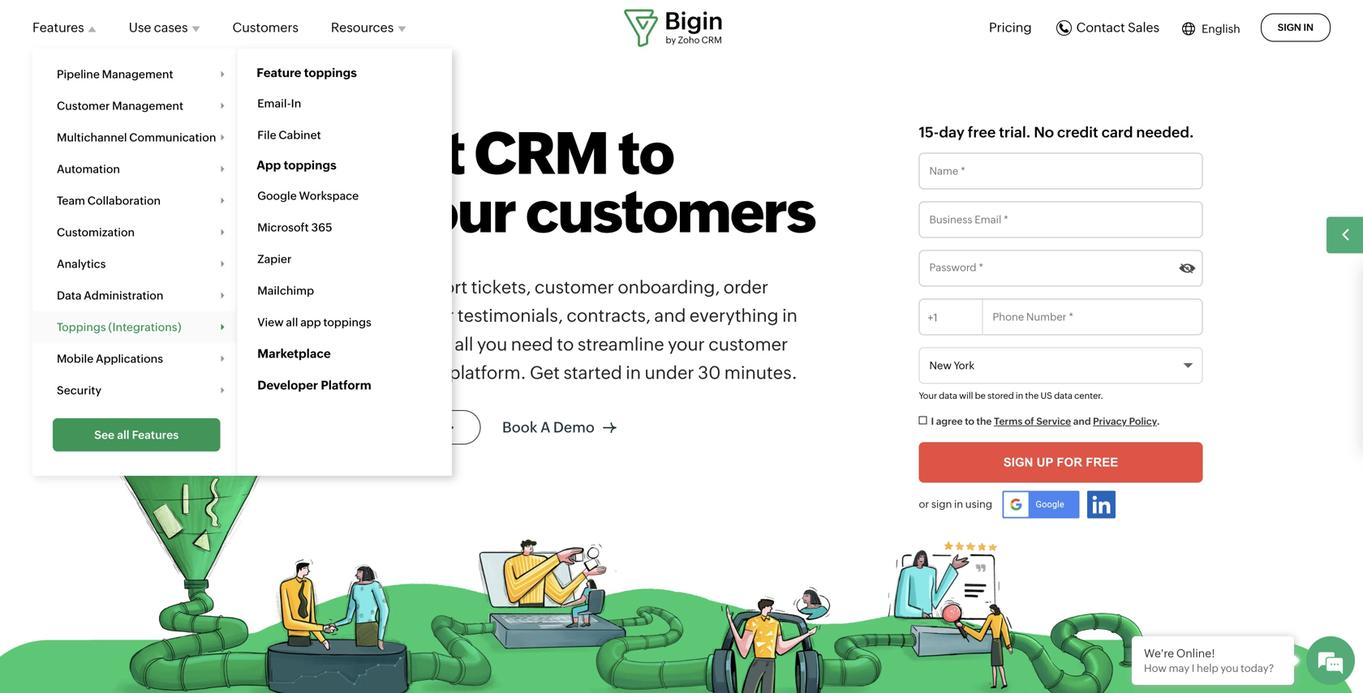 Task type: locate. For each thing, give the bounding box(es) containing it.
app
[[257, 158, 281, 172]]

management inside the "task management" link
[[283, 131, 354, 144]]

0 vertical spatial team
[[257, 68, 286, 81]]

sign in
[[1278, 22, 1314, 33]]

1 horizontal spatial sales
[[1128, 20, 1159, 35]]

team inside 'link'
[[57, 194, 85, 207]]

0 horizontal spatial team
[[57, 194, 85, 207]]

1 horizontal spatial team
[[257, 68, 286, 81]]

1 horizontal spatial to
[[618, 120, 674, 187]]

sales
[[1128, 20, 1159, 35], [302, 277, 346, 298]]

platform
[[321, 378, 371, 393]]

customers
[[232, 20, 299, 35]]

1 vertical spatial team
[[57, 194, 85, 207]]

mobile applications
[[57, 353, 163, 365]]

team
[[257, 68, 286, 81], [57, 194, 85, 207]]

order
[[724, 277, 768, 298]]

0 vertical spatial management
[[102, 68, 173, 81]]

deals,
[[350, 277, 398, 298]]

management for pipeline management
[[102, 68, 173, 81]]

your up support
[[391, 178, 516, 245]]

1 horizontal spatial and
[[1073, 416, 1091, 427]]

2 vertical spatial to
[[965, 416, 974, 427]]

0 horizontal spatial customer
[[374, 306, 454, 326]]

terms
[[994, 416, 1022, 427]]

insurance
[[328, 187, 381, 200]]

management
[[102, 68, 173, 81], [112, 99, 183, 112], [283, 131, 354, 144]]

1 vertical spatial toppings
[[284, 158, 337, 172]]

1 horizontal spatial i
[[1192, 663, 1195, 675]]

english
[[1202, 22, 1240, 35]]

management inside pipeline management link
[[102, 68, 173, 81]]

features down security link
[[132, 429, 179, 442]]

mailchimp link
[[237, 275, 452, 307]]

1 vertical spatial to
[[557, 334, 574, 355]]

i agree to the terms of service and privacy policy .
[[931, 416, 1160, 427]]

1 horizontal spatial data
[[1054, 391, 1072, 401]]

in right stored
[[1016, 391, 1023, 401]]

0 vertical spatial and
[[654, 306, 686, 326]]

management inside the customer management link
[[112, 99, 183, 112]]

use cases
[[129, 20, 188, 35]]

pipelines for team pipelines
[[288, 68, 337, 81]]

tickets,
[[471, 277, 531, 298]]

file cabinet
[[257, 129, 321, 142]]

0 vertical spatial to
[[618, 120, 674, 187]]

1 vertical spatial management
[[112, 99, 183, 112]]

feature
[[257, 66, 301, 80]]

1 horizontal spatial you
[[1221, 663, 1238, 675]]

all
[[286, 316, 298, 329], [455, 334, 473, 355], [117, 429, 129, 442]]

security
[[57, 384, 101, 397]]

team for team collaboration
[[57, 194, 85, 207]]

mailchimp
[[257, 284, 314, 297]]

data right us
[[1054, 391, 1072, 401]]

0 horizontal spatial your
[[391, 178, 516, 245]]

products
[[257, 163, 306, 176]]

team down automation
[[57, 194, 85, 207]]

your inside the easiest crm to manage your customers
[[391, 178, 516, 245]]

2 horizontal spatial to
[[965, 416, 974, 427]]

will
[[959, 391, 973, 401]]

0 horizontal spatial sales
[[302, 277, 346, 298]]

customer up minutes. in the right bottom of the page
[[708, 334, 788, 355]]

1 vertical spatial sales
[[302, 277, 346, 298]]

in
[[1303, 22, 1314, 33]]

2 vertical spatial customer
[[708, 334, 788, 355]]

1 vertical spatial features
[[132, 429, 179, 442]]

1 vertical spatial i
[[1192, 663, 1195, 675]]

your up under
[[668, 334, 705, 355]]

1 vertical spatial and
[[1073, 416, 1091, 427]]

sales right "contact"
[[1128, 20, 1159, 35]]

workspace
[[299, 189, 359, 202]]

google workspace
[[257, 189, 359, 202]]

toppings up between—bigin
[[323, 316, 371, 329]]

pipelines up connected pipelines
[[288, 68, 337, 81]]

1 vertical spatial all
[[455, 334, 473, 355]]

2 vertical spatial management
[[283, 131, 354, 144]]

1 vertical spatial you
[[1221, 663, 1238, 675]]

contact
[[1076, 20, 1125, 35]]

pricing link
[[989, 18, 1032, 37]]

1 vertical spatial your
[[668, 334, 705, 355]]

in
[[782, 306, 797, 326], [395, 363, 410, 383], [626, 363, 641, 383], [1016, 391, 1023, 401], [954, 499, 963, 511]]

None submit
[[919, 443, 1203, 483]]

2 horizontal spatial all
[[455, 334, 473, 355]]

view all app toppings link
[[237, 307, 452, 338]]

0 horizontal spatial all
[[117, 429, 129, 442]]

you
[[477, 334, 507, 355], [1221, 663, 1238, 675]]

customer up contracts,
[[535, 277, 614, 298]]

center.
[[1074, 391, 1103, 401]]

0 vertical spatial toppings
[[304, 66, 357, 80]]

multichannel
[[57, 131, 127, 144]]

needed.
[[1136, 124, 1194, 141]]

file
[[257, 129, 276, 142]]

need
[[511, 334, 553, 355]]

team collaboration link
[[32, 185, 240, 217]]

mobile applications link
[[32, 343, 240, 375]]

sales up delivery, in the left of the page
[[302, 277, 346, 298]]

0 vertical spatial the
[[1025, 391, 1039, 401]]

using
[[965, 499, 992, 511]]

15-day free trial. no credit card needed.
[[919, 124, 1194, 141]]

features
[[32, 20, 84, 35], [132, 429, 179, 442]]

automation link
[[32, 153, 240, 185]]

analytics link
[[32, 248, 240, 280]]

0 horizontal spatial and
[[654, 306, 686, 326]]

all right see
[[117, 429, 129, 442]]

0 vertical spatial features
[[32, 20, 84, 35]]

mobile
[[57, 353, 94, 365]]

all inside security see all features
[[117, 429, 129, 442]]

you right help
[[1221, 663, 1238, 675]]

and inside the "sales deals, support tickets, customer onboarding, order delivery, customer testimonials, contracts, and everything in between—bigin is all you need to streamline your customer operations in one platform. get started in under 30 minutes."
[[654, 306, 686, 326]]

microsoft
[[257, 221, 309, 234]]

insurance link
[[308, 178, 469, 209]]

email-
[[257, 97, 291, 110]]

Business Email * text field
[[919, 202, 1203, 238]]

in down the streamline
[[626, 363, 641, 383]]

education link
[[308, 146, 469, 178]]

toppings up email-in link
[[304, 66, 357, 80]]

1 vertical spatial the
[[976, 416, 992, 427]]

1 horizontal spatial features
[[132, 429, 179, 442]]

1 horizontal spatial your
[[668, 334, 705, 355]]

security see all features
[[57, 384, 179, 442]]

your
[[391, 178, 516, 245], [668, 334, 705, 355]]

0 vertical spatial all
[[286, 316, 298, 329]]

email-in link
[[237, 88, 452, 119]]

and down center.
[[1073, 416, 1091, 427]]

1 horizontal spatial the
[[1025, 391, 1039, 401]]

2 vertical spatial all
[[117, 429, 129, 442]]

1 horizontal spatial all
[[286, 316, 298, 329]]

i right may
[[1192, 663, 1195, 675]]

book
[[502, 419, 538, 436]]

marketplace link
[[237, 338, 452, 370]]

features up pipeline
[[32, 20, 84, 35]]

management for customer management
[[112, 99, 183, 112]]

toppings down task management
[[284, 158, 337, 172]]

products link
[[237, 153, 452, 185]]

team pipelines link
[[237, 58, 452, 90]]

toppings for feature toppings
[[304, 66, 357, 80]]

all right is
[[455, 334, 473, 355]]

customer down support
[[374, 306, 454, 326]]

0 vertical spatial you
[[477, 334, 507, 355]]

0 vertical spatial i
[[931, 416, 934, 427]]

the
[[1025, 391, 1039, 401], [976, 416, 992, 427]]

developer platform link
[[237, 370, 452, 402]]

to
[[618, 120, 674, 187], [557, 334, 574, 355], [965, 416, 974, 427]]

applications
[[96, 353, 163, 365]]

features inside security see all features
[[132, 429, 179, 442]]

customers link
[[232, 6, 299, 49]]

resources
[[331, 20, 394, 35]]

demo
[[553, 419, 595, 436]]

0 vertical spatial sales
[[1128, 20, 1159, 35]]

1 vertical spatial pipelines
[[320, 99, 368, 112]]

0 horizontal spatial data
[[939, 391, 957, 401]]

see all features link
[[53, 419, 220, 452]]

sales inside the "sales deals, support tickets, customer onboarding, order delivery, customer testimonials, contracts, and everything in between—bigin is all you need to streamline your customer operations in one platform. get started in under 30 minutes."
[[302, 277, 346, 298]]

testimonials,
[[457, 306, 563, 326]]

the left terms at the bottom right
[[976, 416, 992, 427]]

2 data from the left
[[1054, 391, 1072, 401]]

1 horizontal spatial customer
[[535, 277, 614, 298]]

the left us
[[1025, 391, 1039, 401]]

all left app
[[286, 316, 298, 329]]

data left will
[[939, 391, 957, 401]]

(integrations)
[[108, 321, 181, 334]]

and down onboarding,
[[654, 306, 686, 326]]

Name * text field
[[919, 153, 1203, 189]]

2 vertical spatial toppings
[[323, 316, 371, 329]]

pipeline management link
[[32, 58, 240, 90]]

is
[[438, 334, 451, 355]]

i inside we're online! how may i help you today?
[[1192, 663, 1195, 675]]

free
[[968, 124, 996, 141]]

streamline
[[578, 334, 664, 355]]

pipelines up file cabinet link
[[320, 99, 368, 112]]

you inside the "sales deals, support tickets, customer onboarding, order delivery, customer testimonials, contracts, and everything in between—bigin is all you need to streamline your customer operations in one platform. get started in under 30 minutes."
[[477, 334, 507, 355]]

your inside the "sales deals, support tickets, customer onboarding, order delivery, customer testimonials, contracts, and everything in between—bigin is all you need to streamline your customer operations in one platform. get started in under 30 minutes."
[[668, 334, 705, 355]]

toppings (integrations)
[[57, 321, 181, 334]]

credit
[[1057, 124, 1098, 141]]

management for task management
[[283, 131, 354, 144]]

data
[[57, 289, 82, 302]]

365
[[311, 221, 332, 234]]

team up email-
[[257, 68, 286, 81]]

0 vertical spatial pipelines
[[288, 68, 337, 81]]

i left agree
[[931, 416, 934, 427]]

0 horizontal spatial features
[[32, 20, 84, 35]]

stored
[[987, 391, 1014, 401]]

0 vertical spatial your
[[391, 178, 516, 245]]

0 horizontal spatial you
[[477, 334, 507, 355]]

0 horizontal spatial to
[[557, 334, 574, 355]]

to inside the "sales deals, support tickets, customer onboarding, order delivery, customer testimonials, contracts, and everything in between—bigin is all you need to streamline your customer operations in one platform. get started in under 30 minutes."
[[557, 334, 574, 355]]

book a demo link
[[493, 410, 625, 445]]

toppings
[[304, 66, 357, 80], [284, 158, 337, 172], [323, 316, 371, 329]]

toppings
[[57, 321, 106, 334]]

you up platform.
[[477, 334, 507, 355]]

the
[[160, 120, 262, 187]]

zapier link
[[237, 243, 452, 275]]



Task type: describe. For each thing, give the bounding box(es) containing it.
legal link
[[308, 209, 469, 241]]

manage
[[160, 178, 381, 245]]

education
[[328, 155, 382, 168]]

in
[[291, 97, 301, 110]]

all inside view all app toppings link
[[286, 316, 298, 329]]

15-
[[919, 124, 939, 141]]

started
[[563, 363, 622, 383]]

team for team pipelines
[[257, 68, 286, 81]]

pipelines for connected pipelines
[[320, 99, 368, 112]]

day
[[939, 124, 964, 141]]

agree
[[936, 416, 963, 427]]

microsoft 365 link
[[237, 212, 452, 243]]

policy
[[1129, 416, 1157, 427]]

pipeline
[[57, 68, 100, 81]]

team pipelines
[[257, 68, 337, 81]]

all inside the "sales deals, support tickets, customer onboarding, order delivery, customer testimonials, contracts, and everything in between—bigin is all you need to streamline your customer operations in one platform. get started in under 30 minutes."
[[455, 334, 473, 355]]

1 data from the left
[[939, 391, 957, 401]]

developer platform
[[257, 378, 371, 393]]

2 horizontal spatial customer
[[708, 334, 788, 355]]

multichannel communication link
[[32, 122, 240, 153]]

contact sales
[[1076, 20, 1159, 35]]

today?
[[1241, 663, 1274, 675]]

trial.
[[999, 124, 1031, 141]]

google
[[257, 189, 297, 202]]

privacy
[[1093, 416, 1127, 427]]

security link
[[32, 375, 240, 406]]

help
[[1197, 663, 1218, 675]]

connected pipelines
[[257, 99, 368, 112]]

or sign in using
[[919, 499, 994, 511]]

toppings for app toppings
[[284, 158, 337, 172]]

no
[[1034, 124, 1054, 141]]

data administration link
[[32, 280, 240, 312]]

app toppings link
[[237, 151, 452, 180]]

app
[[300, 316, 321, 329]]

google workspace link
[[237, 180, 452, 212]]

we're online! how may i help you today?
[[1144, 647, 1274, 675]]

0 horizontal spatial i
[[931, 416, 934, 427]]

customers
[[526, 178, 815, 245]]

or
[[919, 499, 929, 511]]

onboarding,
[[618, 277, 720, 298]]

toppings (integrations) link
[[32, 312, 240, 343]]

1 vertical spatial customer
[[374, 306, 454, 326]]

how
[[1144, 663, 1167, 675]]

service
[[1036, 416, 1071, 427]]

contact sales link
[[1056, 20, 1159, 35]]

feature toppings
[[257, 66, 357, 80]]

easiest
[[272, 120, 464, 187]]

delivery,
[[302, 306, 371, 326]]

sign
[[931, 499, 952, 511]]

contracts,
[[567, 306, 651, 326]]

developer
[[257, 378, 318, 393]]

a
[[540, 419, 550, 436]]

sign in link
[[1261, 13, 1331, 42]]

team collaboration
[[57, 194, 161, 207]]

customer management link
[[32, 90, 240, 122]]

get
[[530, 363, 560, 383]]

.
[[1157, 416, 1160, 427]]

your
[[919, 391, 937, 401]]

30
[[698, 363, 721, 383]]

be
[[975, 391, 986, 401]]

data administration
[[57, 289, 163, 302]]

to inside the easiest crm to manage your customers
[[618, 120, 674, 187]]

sales deals, support tickets, customer onboarding, order delivery, customer testimonials, contracts, and everything in between—bigin is all you need to streamline your customer operations in one platform. get started in under 30 minutes.
[[302, 277, 797, 383]]

operations
[[302, 363, 391, 383]]

feature toppings link
[[237, 58, 452, 88]]

app toppings
[[257, 158, 337, 172]]

multichannel communication
[[57, 131, 216, 144]]

in right everything
[[782, 306, 797, 326]]

microsoft 365
[[257, 221, 332, 234]]

see
[[94, 429, 115, 442]]

task management
[[257, 131, 354, 144]]

in right sign
[[954, 499, 963, 511]]

cabinet
[[279, 129, 321, 142]]

bigin for everyone image
[[0, 378, 1235, 694]]

customization link
[[32, 217, 240, 248]]

book a demo
[[502, 419, 595, 436]]

view
[[257, 316, 284, 329]]

analytics
[[57, 258, 106, 271]]

may
[[1169, 663, 1190, 675]]

0 horizontal spatial the
[[976, 416, 992, 427]]

privacy policy link
[[1093, 416, 1157, 427]]

you inside we're online! how may i help you today?
[[1221, 663, 1238, 675]]

Password * password field
[[919, 250, 1203, 287]]

one
[[414, 363, 446, 383]]

minutes.
[[724, 363, 797, 383]]

email-in
[[257, 97, 301, 110]]

administration
[[84, 289, 163, 302]]

legal
[[328, 219, 357, 232]]

in left one
[[395, 363, 410, 383]]

Phone Number * text field
[[919, 299, 1203, 335]]

connected
[[257, 99, 317, 112]]

communication
[[129, 131, 216, 144]]

platform.
[[449, 363, 526, 383]]

0 vertical spatial customer
[[535, 277, 614, 298]]

collaboration
[[87, 194, 161, 207]]

view all app toppings
[[257, 316, 371, 329]]



Task type: vqa. For each thing, say whether or not it's contained in the screenshot.
Us$ inside US$ 7
no



